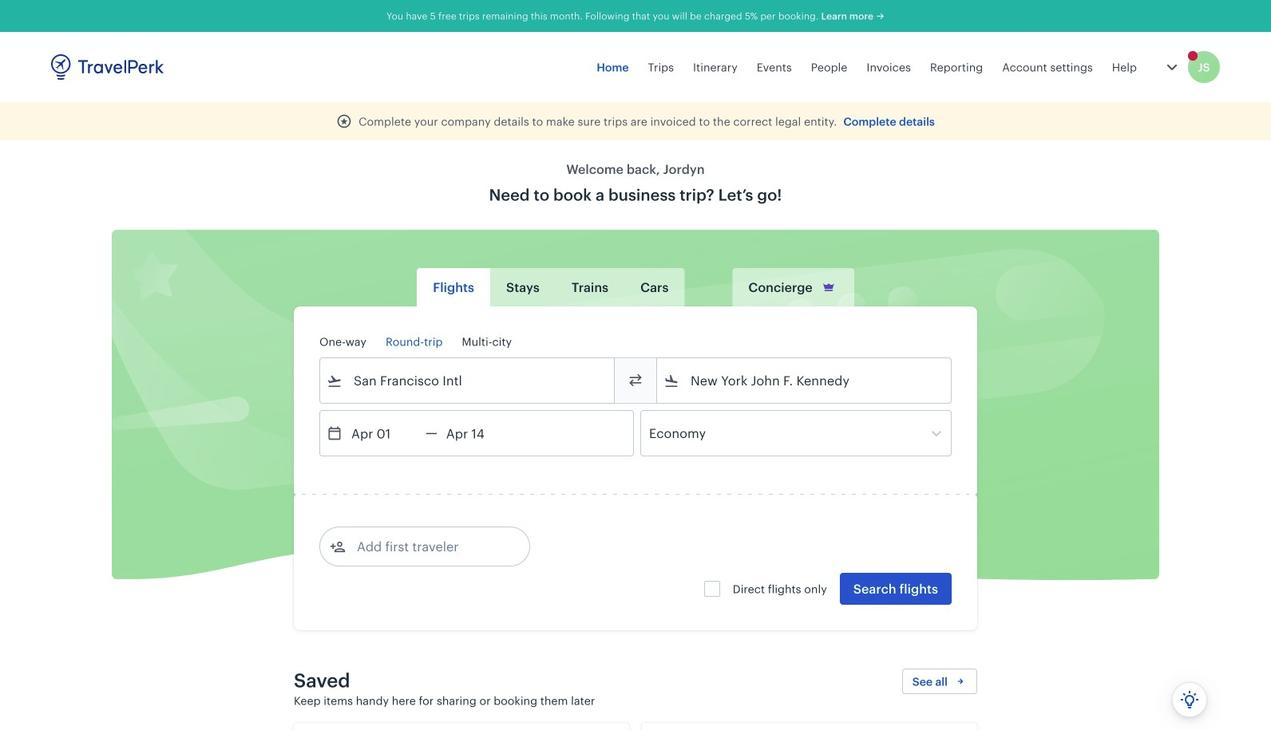 Task type: describe. For each thing, give the bounding box(es) containing it.
To search field
[[680, 368, 930, 394]]

Add first traveler search field
[[346, 534, 512, 560]]

Depart text field
[[343, 411, 426, 456]]



Task type: locate. For each thing, give the bounding box(es) containing it.
From search field
[[343, 368, 593, 394]]

Return text field
[[437, 411, 521, 456]]



Task type: vqa. For each thing, say whether or not it's contained in the screenshot.
Return Text Box
yes



